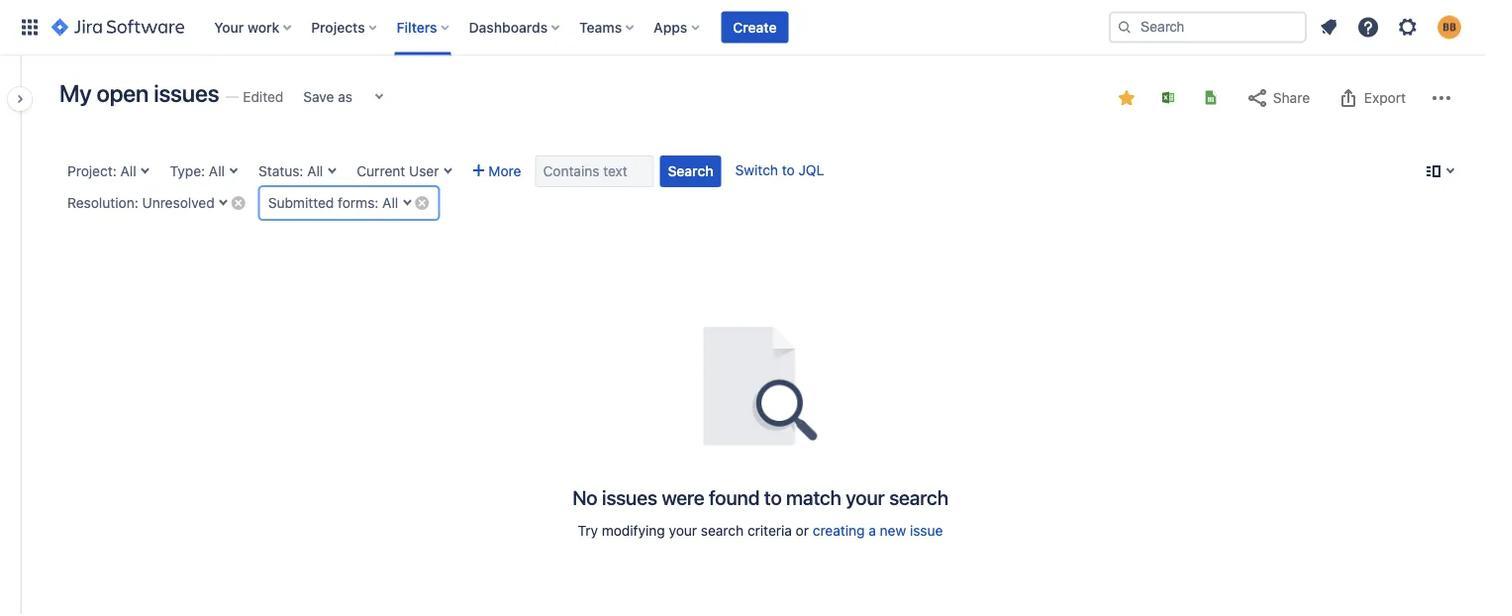 Task type: describe. For each thing, give the bounding box(es) containing it.
current user button
[[349, 156, 459, 187]]

work
[[248, 19, 280, 35]]

unresolved
[[142, 195, 215, 211]]

your
[[214, 19, 244, 35]]

all left remove criteria icon
[[383, 195, 398, 211]]

match
[[787, 485, 842, 509]]

modifying
[[602, 523, 665, 539]]

Search issues using keywords text field
[[535, 156, 654, 187]]

forms:
[[338, 195, 379, 211]]

notifications image
[[1318, 15, 1341, 39]]

or
[[796, 523, 809, 539]]

project:
[[67, 163, 117, 179]]

search image
[[1117, 19, 1133, 35]]

submitted
[[268, 195, 334, 211]]

type: all
[[170, 163, 225, 179]]

export
[[1365, 90, 1407, 106]]

status:
[[259, 163, 304, 179]]

0 horizontal spatial issues
[[154, 79, 219, 107]]

switch
[[736, 162, 779, 178]]

0 vertical spatial to
[[782, 162, 795, 178]]

your work button
[[208, 11, 299, 43]]

small image
[[1119, 90, 1135, 106]]

creating
[[813, 523, 865, 539]]

help image
[[1357, 15, 1381, 39]]

create button
[[722, 11, 789, 43]]

issue
[[910, 523, 943, 539]]

save
[[304, 89, 334, 105]]

open in microsoft excel image
[[1161, 90, 1177, 106]]

user
[[409, 163, 439, 179]]

primary element
[[12, 0, 1110, 55]]

no issues were found to match your search
[[573, 485, 949, 509]]

open
[[97, 79, 149, 107]]

filters
[[397, 19, 437, 35]]

projects button
[[305, 11, 385, 43]]

switch to jql
[[736, 162, 825, 178]]

project: all
[[67, 163, 136, 179]]

appswitcher icon image
[[18, 15, 42, 39]]

Search field
[[1110, 11, 1308, 43]]

your work
[[214, 19, 280, 35]]

remove criteria image
[[231, 195, 246, 211]]

status: all
[[259, 163, 323, 179]]

remove criteria image
[[414, 195, 430, 211]]

0 vertical spatial your
[[846, 485, 885, 509]]

1 horizontal spatial search
[[890, 485, 949, 509]]

resolution: unresolved
[[67, 195, 215, 211]]

criteria
[[748, 523, 792, 539]]

teams button
[[574, 11, 642, 43]]

search button
[[660, 156, 722, 187]]

resolution:
[[67, 195, 138, 211]]

1 vertical spatial search
[[701, 523, 744, 539]]

create
[[733, 19, 777, 35]]

share link
[[1236, 82, 1321, 114]]

current
[[357, 163, 405, 179]]

my open issues
[[59, 79, 219, 107]]

1 vertical spatial your
[[669, 523, 697, 539]]



Task type: locate. For each thing, give the bounding box(es) containing it.
teams
[[580, 19, 622, 35]]

submitted forms: all
[[268, 195, 398, 211]]

issues
[[154, 79, 219, 107], [602, 485, 658, 509]]

dashboards
[[469, 19, 548, 35]]

jira software image
[[52, 15, 185, 39], [52, 15, 185, 39]]

save as button
[[294, 81, 363, 113]]

search down found
[[701, 523, 744, 539]]

filters button
[[391, 11, 457, 43]]

1 vertical spatial to
[[765, 485, 782, 509]]

banner
[[0, 0, 1486, 55]]

switch to jql link
[[736, 162, 825, 178]]

your
[[846, 485, 885, 509], [669, 523, 697, 539]]

sidebar navigation image
[[0, 79, 44, 119]]

1 horizontal spatial issues
[[602, 485, 658, 509]]

edited
[[243, 89, 284, 105]]

creating a new issue link
[[813, 523, 943, 539]]

banner containing your work
[[0, 0, 1486, 55]]

type:
[[170, 163, 205, 179]]

export button
[[1328, 82, 1417, 114]]

0 vertical spatial search
[[890, 485, 949, 509]]

all right type:
[[209, 163, 225, 179]]

1 vertical spatial issues
[[602, 485, 658, 509]]

0 vertical spatial issues
[[154, 79, 219, 107]]

more
[[489, 163, 522, 179]]

more button
[[465, 156, 529, 187]]

all for project: all
[[120, 163, 136, 179]]

to
[[782, 162, 795, 178], [765, 485, 782, 509]]

apps button
[[648, 11, 708, 43]]

your profile and settings image
[[1438, 15, 1462, 39]]

all up resolution: unresolved
[[120, 163, 136, 179]]

share
[[1274, 90, 1311, 106]]

your down were
[[669, 523, 697, 539]]

found
[[709, 485, 760, 509]]

no
[[573, 485, 598, 509]]

search
[[890, 485, 949, 509], [701, 523, 744, 539]]

try
[[578, 523, 598, 539]]

all for status: all
[[307, 163, 323, 179]]

jql
[[799, 162, 825, 178]]

current user
[[357, 163, 439, 179]]

save as
[[304, 89, 353, 105]]

search up issue
[[890, 485, 949, 509]]

to up criteria
[[765, 485, 782, 509]]

as
[[338, 89, 353, 105]]

settings image
[[1397, 15, 1421, 39]]

your up a
[[846, 485, 885, 509]]

try modifying your search criteria or creating a new issue
[[578, 523, 943, 539]]

projects
[[311, 19, 365, 35]]

issues right open
[[154, 79, 219, 107]]

were
[[662, 485, 705, 509]]

apps
[[654, 19, 688, 35]]

0 horizontal spatial your
[[669, 523, 697, 539]]

to left jql on the top
[[782, 162, 795, 178]]

open in google sheets image
[[1204, 90, 1219, 106]]

all
[[120, 163, 136, 179], [209, 163, 225, 179], [307, 163, 323, 179], [383, 195, 398, 211]]

a
[[869, 523, 877, 539]]

new
[[880, 523, 907, 539]]

my
[[59, 79, 92, 107]]

search
[[668, 163, 714, 179]]

all right status:
[[307, 163, 323, 179]]

all for type: all
[[209, 163, 225, 179]]

dashboards button
[[463, 11, 568, 43]]

1 horizontal spatial your
[[846, 485, 885, 509]]

0 horizontal spatial search
[[701, 523, 744, 539]]

issues up the modifying
[[602, 485, 658, 509]]



Task type: vqa. For each thing, say whether or not it's contained in the screenshot.
THE ROUGH
no



